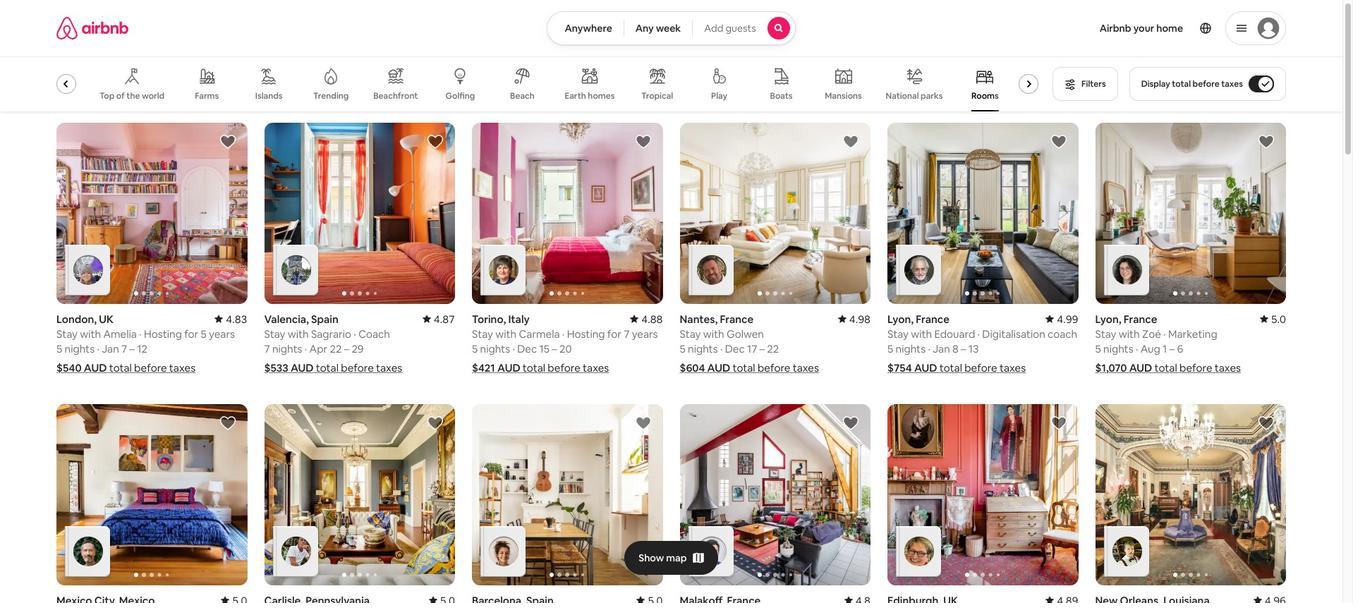Task type: vqa. For each thing, say whether or not it's contained in the screenshot.
English (US)
no



Task type: locate. For each thing, give the bounding box(es) containing it.
stay down valencia,
[[264, 327, 285, 341]]

1 – from the left
[[129, 342, 135, 356]]

stay for lyon, france stay with edouard · digitalisation coach 5 nights · jan 8 – 13 $754 aud total before taxes
[[887, 327, 909, 341]]

lyon, inside lyon, france stay with edouard · digitalisation coach 5 nights · jan 8 – 13 $754 aud total before taxes
[[887, 313, 914, 326]]

stay inside valencia, spain stay with sagrario · coach 7 nights · apr 22 – 29 $533 aud total before taxes
[[264, 327, 285, 341]]

before inside lyon, france stay with zoé · marketing 5 nights · aug 1 – 6 $1,070 aud total before taxes
[[1180, 361, 1212, 375]]

nantes, france stay with golwen 5 nights · dec 17 – 22 $604 aud total before taxes
[[680, 313, 819, 375]]

2 5.0 out of 5 average rating image from the left
[[429, 594, 455, 603]]

5 nights from the left
[[896, 342, 926, 356]]

2 france from the left
[[916, 313, 949, 326]]

show
[[639, 552, 664, 564]]

8
[[952, 342, 959, 356]]

nights
[[65, 342, 95, 356], [272, 342, 302, 356], [480, 342, 510, 356], [688, 342, 718, 356], [896, 342, 926, 356], [1103, 342, 1133, 356]]

taxes inside torino, italy stay with carmela · hosting for 7 years 5 nights · dec 15 – 20 $421 aud total before taxes
[[583, 361, 609, 375]]

with inside valencia, spain stay with sagrario · coach 7 nights · apr 22 – 29 $533 aud total before taxes
[[288, 327, 309, 341]]

hosting inside torino, italy stay with carmela · hosting for 7 years 5 nights · dec 15 – 20 $421 aud total before taxes
[[567, 327, 605, 341]]

22 inside valencia, spain stay with sagrario · coach 7 nights · apr 22 – 29 $533 aud total before taxes
[[330, 342, 342, 356]]

valencia,
[[264, 313, 309, 326]]

with down 'italy'
[[495, 327, 517, 341]]

1 years from the left
[[209, 327, 235, 341]]

22 right 17
[[767, 342, 779, 356]]

week
[[656, 22, 681, 35]]

dec left 17
[[725, 342, 745, 356]]

22
[[330, 342, 342, 356], [767, 342, 779, 356]]

nights up $1,070 aud on the bottom right of page
[[1103, 342, 1133, 356]]

4.99 out of 5 average rating image
[[1046, 313, 1078, 326]]

nights up the $604 aud
[[688, 342, 718, 356]]

$754 aud
[[887, 361, 937, 375]]

stay down nantes,
[[680, 327, 701, 341]]

total inside lyon, france stay with edouard · digitalisation coach 5 nights · jan 8 – 13 $754 aud total before taxes
[[940, 361, 962, 375]]

islands
[[255, 90, 283, 102]]

total inside torino, italy stay with carmela · hosting for 7 years 5 nights · dec 15 – 20 $421 aud total before taxes
[[523, 361, 545, 375]]

22 for –
[[767, 342, 779, 356]]

2 – from the left
[[344, 342, 349, 356]]

rooms
[[971, 90, 999, 102]]

2 hosting from the left
[[567, 327, 605, 341]]

world
[[142, 90, 165, 102]]

nights up $533 aud
[[272, 342, 302, 356]]

1 lyon, from the left
[[887, 313, 914, 326]]

top of the world
[[99, 90, 165, 102]]

stay for torino, italy stay with carmela · hosting for 7 years 5 nights · dec 15 – 20 $421 aud total before taxes
[[472, 327, 493, 341]]

2 years from the left
[[632, 327, 658, 341]]

3 with from the left
[[495, 327, 517, 341]]

stay down torino, at the left bottom
[[472, 327, 493, 341]]

5.0 out of 5 average rating image
[[221, 594, 247, 603], [429, 594, 455, 603], [636, 594, 663, 603]]

national
[[886, 90, 919, 101]]

1 horizontal spatial dec
[[725, 342, 745, 356]]

7 inside valencia, spain stay with sagrario · coach 7 nights · apr 22 – 29 $533 aud total before taxes
[[264, 342, 270, 356]]

4 nights from the left
[[688, 342, 718, 356]]

lyon, right '4.98'
[[887, 313, 914, 326]]

jan
[[102, 342, 119, 356], [933, 342, 950, 356]]

france
[[720, 313, 754, 326], [916, 313, 949, 326], [1124, 313, 1157, 326]]

5 with from the left
[[911, 327, 932, 341]]

· up the $604 aud
[[720, 342, 723, 356]]

1 22 from the left
[[330, 342, 342, 356]]

hosting inside london, uk stay with amelia · hosting for 5 years 5 nights · jan 7 – 12 $540 aud total before taxes
[[144, 327, 182, 341]]

total down apr
[[316, 361, 339, 375]]

7
[[624, 327, 630, 341], [121, 342, 127, 356], [264, 342, 270, 356]]

stay inside torino, italy stay with carmela · hosting for 7 years 5 nights · dec 15 – 20 $421 aud total before taxes
[[472, 327, 493, 341]]

with inside lyon, france stay with zoé · marketing 5 nights · aug 1 – 6 $1,070 aud total before taxes
[[1119, 327, 1140, 341]]

stay
[[56, 327, 78, 341], [264, 327, 285, 341], [472, 327, 493, 341], [680, 327, 701, 341], [887, 327, 909, 341], [1095, 327, 1116, 341]]

15
[[539, 342, 549, 356]]

before down golwen
[[758, 361, 790, 375]]

22 down sagrario
[[330, 342, 342, 356]]

2 jan from the left
[[933, 342, 950, 356]]

– inside valencia, spain stay with sagrario · coach 7 nights · apr 22 – 29 $533 aud total before taxes
[[344, 342, 349, 356]]

play
[[711, 90, 727, 102]]

total inside valencia, spain stay with sagrario · coach 7 nights · apr 22 – 29 $533 aud total before taxes
[[316, 361, 339, 375]]

stay for valencia, spain stay with sagrario · coach 7 nights · apr 22 – 29 $533 aud total before taxes
[[264, 327, 285, 341]]

with inside lyon, france stay with edouard · digitalisation coach 5 nights · jan 8 – 13 $754 aud total before taxes
[[911, 327, 932, 341]]

years
[[209, 327, 235, 341], [632, 327, 658, 341]]

5.0 out of 5 average rating image for 'add to wishlist: mexico city, mexico' image
[[221, 594, 247, 603]]

4 – from the left
[[759, 342, 765, 356]]

total
[[1172, 78, 1191, 90], [109, 361, 132, 375], [316, 361, 339, 375], [523, 361, 545, 375], [733, 361, 755, 375], [940, 361, 962, 375], [1155, 361, 1177, 375]]

– left 29
[[344, 342, 349, 356]]

france inside lyon, france stay with zoé · marketing 5 nights · aug 1 – 6 $1,070 aud total before taxes
[[1124, 313, 1157, 326]]

amelia
[[103, 327, 137, 341]]

beachfront
[[373, 90, 418, 102]]

1 jan from the left
[[102, 342, 119, 356]]

for
[[184, 327, 198, 341], [607, 327, 621, 341]]

0 horizontal spatial years
[[209, 327, 235, 341]]

stay inside lyon, france stay with zoé · marketing 5 nights · aug 1 – 6 $1,070 aud total before taxes
[[1095, 327, 1116, 341]]

with for jan 8 – 13
[[911, 327, 932, 341]]

0 horizontal spatial 7
[[121, 342, 127, 356]]

4.98
[[849, 313, 871, 326]]

add guests button
[[692, 11, 795, 45]]

with inside london, uk stay with amelia · hosting for 5 years 5 nights · jan 7 – 12 $540 aud total before taxes
[[80, 327, 101, 341]]

5.0
[[1271, 313, 1286, 326]]

top
[[99, 90, 114, 102]]

zoé
[[1142, 327, 1161, 341]]

nights inside nantes, france stay with golwen 5 nights · dec 17 – 22 $604 aud total before taxes
[[688, 342, 718, 356]]

spain
[[311, 313, 338, 326]]

mansions
[[825, 90, 862, 102]]

france up golwen
[[720, 313, 754, 326]]

earth
[[565, 90, 586, 102]]

nights inside lyon, france stay with zoé · marketing 5 nights · aug 1 – 6 $1,070 aud total before taxes
[[1103, 342, 1133, 356]]

before down 12
[[134, 361, 167, 375]]

for inside london, uk stay with amelia · hosting for 5 years 5 nights · jan 7 – 12 $540 aud total before taxes
[[184, 327, 198, 341]]

france for golwen
[[720, 313, 754, 326]]

2 for from the left
[[607, 327, 621, 341]]

add to wishlist: new orleans, louisiana image
[[1258, 415, 1275, 432]]

total down amelia
[[109, 361, 132, 375]]

1 horizontal spatial lyon,
[[1095, 313, 1121, 326]]

before down 29
[[341, 361, 374, 375]]

total down 8
[[940, 361, 962, 375]]

6 with from the left
[[1119, 327, 1140, 341]]

4.98 out of 5 average rating image
[[838, 313, 871, 326]]

for inside torino, italy stay with carmela · hosting for 7 years 5 nights · dec 15 – 20 $421 aud total before taxes
[[607, 327, 621, 341]]

before down 6
[[1180, 361, 1212, 375]]

london,
[[56, 313, 97, 326]]

jan down amelia
[[102, 342, 119, 356]]

france inside lyon, france stay with edouard · digitalisation coach 5 nights · jan 8 – 13 $754 aud total before taxes
[[916, 313, 949, 326]]

$421 aud
[[472, 361, 520, 375]]

lyon, inside lyon, france stay with zoé · marketing 5 nights · aug 1 – 6 $1,070 aud total before taxes
[[1095, 313, 1121, 326]]

with for jan 7 – 12
[[80, 327, 101, 341]]

4.96 out of 5 average rating image
[[1253, 594, 1286, 603]]

before inside nantes, france stay with golwen 5 nights · dec 17 – 22 $604 aud total before taxes
[[758, 361, 790, 375]]

1 horizontal spatial 5.0 out of 5 average rating image
[[429, 594, 455, 603]]

2 horizontal spatial 7
[[624, 327, 630, 341]]

5 inside lyon, france stay with edouard · digitalisation coach 5 nights · jan 8 – 13 $754 aud total before taxes
[[887, 342, 893, 356]]

0 horizontal spatial hosting
[[144, 327, 182, 341]]

–
[[129, 342, 135, 356], [344, 342, 349, 356], [552, 342, 557, 356], [759, 342, 765, 356], [961, 342, 966, 356], [1169, 342, 1175, 356]]

hosting up 20
[[567, 327, 605, 341]]

6
[[1177, 342, 1183, 356]]

None search field
[[547, 11, 795, 45]]

stay up the $754 aud
[[887, 327, 909, 341]]

1 horizontal spatial hosting
[[567, 327, 605, 341]]

5 stay from the left
[[887, 327, 909, 341]]

0 horizontal spatial for
[[184, 327, 198, 341]]

4 stay from the left
[[680, 327, 701, 341]]

with down valencia,
[[288, 327, 309, 341]]

dec left the 15
[[517, 342, 537, 356]]

of
[[116, 90, 125, 102]]

years down 4.88 out of 5 average rating icon
[[632, 327, 658, 341]]

1 hosting from the left
[[144, 327, 182, 341]]

0 horizontal spatial 22
[[330, 342, 342, 356]]

2 dec from the left
[[725, 342, 745, 356]]

lyon, right 4.99
[[1095, 313, 1121, 326]]

before down 20
[[548, 361, 580, 375]]

luxe
[[48, 90, 66, 102]]

stay for lyon, france stay with zoé · marketing 5 nights · aug 1 – 6 $1,070 aud total before taxes
[[1095, 327, 1116, 341]]

your
[[1133, 22, 1154, 35]]

6 – from the left
[[1169, 342, 1175, 356]]

with left 'zoé'
[[1119, 327, 1140, 341]]

1 france from the left
[[720, 313, 754, 326]]

total down 1
[[1155, 361, 1177, 375]]

france up 'zoé'
[[1124, 313, 1157, 326]]

1 horizontal spatial for
[[607, 327, 621, 341]]

lyon, for lyon, france stay with edouard · digitalisation coach 5 nights · jan 8 – 13 $754 aud total before taxes
[[887, 313, 914, 326]]

trending
[[313, 90, 349, 102]]

3 – from the left
[[552, 342, 557, 356]]

0 horizontal spatial jan
[[102, 342, 119, 356]]

2 horizontal spatial 5.0 out of 5 average rating image
[[636, 594, 663, 603]]

6 nights from the left
[[1103, 342, 1133, 356]]

jan left 8
[[933, 342, 950, 356]]

france for zoé
[[1124, 313, 1157, 326]]

the
[[127, 90, 140, 102]]

hosting
[[144, 327, 182, 341], [567, 327, 605, 341]]

– right 8
[[961, 342, 966, 356]]

total down 17
[[733, 361, 755, 375]]

2 22 from the left
[[767, 342, 779, 356]]

stay inside lyon, france stay with edouard · digitalisation coach 5 nights · jan 8 – 13 $754 aud total before taxes
[[887, 327, 909, 341]]

3 stay from the left
[[472, 327, 493, 341]]

0 horizontal spatial 5.0 out of 5 average rating image
[[221, 594, 247, 603]]

1 dec from the left
[[517, 342, 537, 356]]

with
[[80, 327, 101, 341], [288, 327, 309, 341], [495, 327, 517, 341], [703, 327, 724, 341], [911, 327, 932, 341], [1119, 327, 1140, 341]]

anywhere button
[[547, 11, 624, 45]]

2 stay from the left
[[264, 327, 285, 341]]

dec inside nantes, france stay with golwen 5 nights · dec 17 – 22 $604 aud total before taxes
[[725, 342, 745, 356]]

dec
[[517, 342, 537, 356], [725, 342, 745, 356]]

0 horizontal spatial dec
[[517, 342, 537, 356]]

display total before taxes
[[1141, 78, 1243, 90]]

5
[[201, 327, 207, 341], [56, 342, 62, 356], [472, 342, 478, 356], [680, 342, 686, 356], [887, 342, 893, 356], [1095, 342, 1101, 356]]

7 inside london, uk stay with amelia · hosting for 5 years 5 nights · jan 7 – 12 $540 aud total before taxes
[[121, 342, 127, 356]]

jan inside lyon, france stay with edouard · digitalisation coach 5 nights · jan 8 – 13 $754 aud total before taxes
[[933, 342, 950, 356]]

hosting up 12
[[144, 327, 182, 341]]

with left edouard at the bottom right of the page
[[911, 327, 932, 341]]

4 with from the left
[[703, 327, 724, 341]]

with inside nantes, france stay with golwen 5 nights · dec 17 – 22 $604 aud total before taxes
[[703, 327, 724, 341]]

group
[[37, 56, 1044, 111], [56, 123, 247, 304], [264, 123, 455, 304], [472, 123, 663, 304], [680, 123, 871, 304], [887, 123, 1078, 304], [1095, 123, 1286, 304], [56, 404, 247, 585], [264, 404, 455, 585], [472, 404, 663, 585], [680, 404, 871, 585], [887, 404, 1078, 585], [1095, 404, 1286, 585]]

3 nights from the left
[[480, 342, 510, 356]]

nights up $540 aud
[[65, 342, 95, 356]]

add to wishlist: edinburgh, uk image
[[1050, 415, 1067, 432]]

1 horizontal spatial jan
[[933, 342, 950, 356]]

taxes
[[1221, 78, 1243, 90], [169, 361, 195, 375], [376, 361, 402, 375], [583, 361, 609, 375], [793, 361, 819, 375], [1000, 361, 1026, 375], [1215, 361, 1241, 375]]

stay inside london, uk stay with amelia · hosting for 5 years 5 nights · jan 7 – 12 $540 aud total before taxes
[[56, 327, 78, 341]]

0 horizontal spatial france
[[720, 313, 754, 326]]

with for dec 15 – 20
[[495, 327, 517, 341]]

with down nantes,
[[703, 327, 724, 341]]

years inside london, uk stay with amelia · hosting for 5 years 5 nights · jan 7 – 12 $540 aud total before taxes
[[209, 327, 235, 341]]

with down london,
[[80, 327, 101, 341]]

1 5.0 out of 5 average rating image from the left
[[221, 594, 247, 603]]

1 horizontal spatial 22
[[767, 342, 779, 356]]

years down 4.83 out of 5 average rating image
[[209, 327, 235, 341]]

aug
[[1141, 342, 1160, 356]]

22 inside nantes, france stay with golwen 5 nights · dec 17 – 22 $604 aud total before taxes
[[767, 342, 779, 356]]

before inside london, uk stay with amelia · hosting for 5 years 5 nights · jan 7 – 12 $540 aud total before taxes
[[134, 361, 167, 375]]

2 nights from the left
[[272, 342, 302, 356]]

stay for london, uk stay with amelia · hosting for 5 years 5 nights · jan 7 – 12 $540 aud total before taxes
[[56, 327, 78, 341]]

29
[[352, 342, 364, 356]]

1 nights from the left
[[65, 342, 95, 356]]

· up $421 aud
[[512, 342, 515, 356]]

tropical
[[641, 90, 673, 102]]

1 horizontal spatial france
[[916, 313, 949, 326]]

add to wishlist: lyon, france image
[[1258, 133, 1275, 150]]

2 with from the left
[[288, 327, 309, 341]]

before
[[1193, 78, 1219, 90], [134, 361, 167, 375], [341, 361, 374, 375], [548, 361, 580, 375], [758, 361, 790, 375], [965, 361, 997, 375], [1180, 361, 1212, 375]]

4.8 out of 5 average rating image
[[844, 594, 871, 603]]

17
[[747, 342, 757, 356]]

– right the 15
[[552, 342, 557, 356]]

lyon,
[[887, 313, 914, 326], [1095, 313, 1121, 326]]

years for 4.83
[[209, 327, 235, 341]]

6 stay from the left
[[1095, 327, 1116, 341]]

4.89 out of 5 average rating image
[[1046, 594, 1078, 603]]

nights inside valencia, spain stay with sagrario · coach 7 nights · apr 22 – 29 $533 aud total before taxes
[[272, 342, 302, 356]]

nights up $421 aud
[[480, 342, 510, 356]]

france up edouard at the bottom right of the page
[[916, 313, 949, 326]]

france inside nantes, france stay with golwen 5 nights · dec 17 – 22 $604 aud total before taxes
[[720, 313, 754, 326]]

1 for from the left
[[184, 327, 198, 341]]

– inside london, uk stay with amelia · hosting for 5 years 5 nights · jan 7 – 12 $540 aud total before taxes
[[129, 342, 135, 356]]

– right 1
[[1169, 342, 1175, 356]]

lyon, france stay with edouard · digitalisation coach 5 nights · jan 8 – 13 $754 aud total before taxes
[[887, 313, 1077, 375]]

3 france from the left
[[1124, 313, 1157, 326]]

– inside lyon, france stay with edouard · digitalisation coach 5 nights · jan 8 – 13 $754 aud total before taxes
[[961, 342, 966, 356]]

before down the '13'
[[965, 361, 997, 375]]

– left 12
[[129, 342, 135, 356]]

farms
[[195, 90, 219, 102]]

jan inside london, uk stay with amelia · hosting for 5 years 5 nights · jan 7 – 12 $540 aud total before taxes
[[102, 342, 119, 356]]

$1,070 aud
[[1095, 361, 1152, 375]]

with inside torino, italy stay with carmela · hosting for 7 years 5 nights · dec 15 – 20 $421 aud total before taxes
[[495, 327, 517, 341]]

5 – from the left
[[961, 342, 966, 356]]

taxes inside lyon, france stay with edouard · digitalisation coach 5 nights · jan 8 – 13 $754 aud total before taxes
[[1000, 361, 1026, 375]]

– right 17
[[759, 342, 765, 356]]

0 horizontal spatial lyon,
[[887, 313, 914, 326]]

2 horizontal spatial france
[[1124, 313, 1157, 326]]

1 with from the left
[[80, 327, 101, 341]]

taxes inside valencia, spain stay with sagrario · coach 7 nights · apr 22 – 29 $533 aud total before taxes
[[376, 361, 402, 375]]

2 lyon, from the left
[[1095, 313, 1121, 326]]

3 5.0 out of 5 average rating image from the left
[[636, 594, 663, 603]]

none search field containing anywhere
[[547, 11, 795, 45]]

· up 20
[[562, 327, 565, 341]]

· left aug
[[1136, 342, 1138, 356]]

·
[[139, 327, 142, 341], [354, 327, 356, 341], [562, 327, 565, 341], [977, 327, 980, 341], [1163, 327, 1166, 341], [97, 342, 99, 356], [305, 342, 307, 356], [512, 342, 515, 356], [720, 342, 723, 356], [928, 342, 930, 356], [1136, 342, 1138, 356]]

years inside torino, italy stay with carmela · hosting for 7 years 5 nights · dec 15 – 20 $421 aud total before taxes
[[632, 327, 658, 341]]

stay inside nantes, france stay with golwen 5 nights · dec 17 – 22 $604 aud total before taxes
[[680, 327, 701, 341]]

add guests
[[704, 22, 756, 35]]

1 horizontal spatial years
[[632, 327, 658, 341]]

1 horizontal spatial 7
[[264, 342, 270, 356]]

stay down london,
[[56, 327, 78, 341]]

total down the 15
[[523, 361, 545, 375]]

nights up the $754 aud
[[896, 342, 926, 356]]

hosting for dec 15 – 20
[[567, 327, 605, 341]]

20
[[559, 342, 572, 356]]

taxes inside nantes, france stay with golwen 5 nights · dec 17 – 22 $604 aud total before taxes
[[793, 361, 819, 375]]

stay up $1,070 aud on the bottom right of page
[[1095, 327, 1116, 341]]

5 inside torino, italy stay with carmela · hosting for 7 years 5 nights · dec 15 – 20 $421 aud total before taxes
[[472, 342, 478, 356]]

5.0 out of 5 average rating image
[[1260, 313, 1286, 326]]

1 stay from the left
[[56, 327, 78, 341]]

add to wishlist: nantes, france image
[[842, 133, 859, 150]]



Task type: describe. For each thing, give the bounding box(es) containing it.
golfing
[[446, 90, 475, 102]]

12
[[137, 342, 147, 356]]

nantes,
[[680, 313, 718, 326]]

show map button
[[625, 541, 718, 575]]

for for 7
[[607, 327, 621, 341]]

$604 aud
[[680, 361, 730, 375]]

taxes inside london, uk stay with amelia · hosting for 5 years 5 nights · jan 7 – 12 $540 aud total before taxes
[[169, 361, 195, 375]]

airbnb your home
[[1100, 22, 1183, 35]]

show map
[[639, 552, 687, 564]]

uk
[[99, 313, 114, 326]]

before inside lyon, france stay with edouard · digitalisation coach 5 nights · jan 8 – 13 $754 aud total before taxes
[[965, 361, 997, 375]]

taxes inside lyon, france stay with zoé · marketing 5 nights · aug 1 – 6 $1,070 aud total before taxes
[[1215, 361, 1241, 375]]

airbnb your home link
[[1091, 13, 1192, 43]]

apr
[[309, 342, 327, 356]]

nights inside lyon, france stay with edouard · digitalisation coach 5 nights · jan 8 – 13 $754 aud total before taxes
[[896, 342, 926, 356]]

– inside torino, italy stay with carmela · hosting for 7 years 5 nights · dec 15 – 20 $421 aud total before taxes
[[552, 342, 557, 356]]

add to wishlist: malakoff, france image
[[842, 415, 859, 432]]

5.0 out of 5 average rating image for add to wishlist: barcelona, spain icon
[[636, 594, 663, 603]]

7 inside torino, italy stay with carmela · hosting for 7 years 5 nights · dec 15 – 20 $421 aud total before taxes
[[624, 327, 630, 341]]

coach
[[1048, 327, 1077, 341]]

any week button
[[623, 11, 693, 45]]

before inside valencia, spain stay with sagrario · coach 7 nights · apr 22 – 29 $533 aud total before taxes
[[341, 361, 374, 375]]

with for aug 1 – 6
[[1119, 327, 1140, 341]]

anywhere
[[565, 22, 612, 35]]

boats
[[770, 90, 793, 102]]

map
[[666, 552, 687, 564]]

national parks
[[886, 90, 943, 101]]

· up the $754 aud
[[928, 342, 930, 356]]

· up the '13'
[[977, 327, 980, 341]]

22 for apr
[[330, 342, 342, 356]]

total right display
[[1172, 78, 1191, 90]]

· up 12
[[139, 327, 142, 341]]

total inside nantes, france stay with golwen 5 nights · dec 17 – 22 $604 aud total before taxes
[[733, 361, 755, 375]]

sagrario
[[311, 327, 351, 341]]

display
[[1141, 78, 1170, 90]]

edouard
[[934, 327, 975, 341]]

– inside lyon, france stay with zoé · marketing 5 nights · aug 1 – 6 $1,070 aud total before taxes
[[1169, 342, 1175, 356]]

4.99
[[1057, 313, 1078, 326]]

$540 aud
[[56, 361, 107, 375]]

– inside nantes, france stay with golwen 5 nights · dec 17 – 22 $604 aud total before taxes
[[759, 342, 765, 356]]

add to wishlist: london, uk image
[[219, 133, 236, 150]]

italy
[[508, 313, 530, 326]]

5 inside nantes, france stay with golwen 5 nights · dec 17 – 22 $604 aud total before taxes
[[680, 342, 686, 356]]

before right display
[[1193, 78, 1219, 90]]

add to wishlist: mexico city, mexico image
[[219, 415, 236, 432]]

homes
[[588, 90, 615, 102]]

total inside london, uk stay with amelia · hosting for 5 years 5 nights · jan 7 – 12 $540 aud total before taxes
[[109, 361, 132, 375]]

for for 5
[[184, 327, 198, 341]]

filters button
[[1053, 67, 1118, 101]]

nights inside torino, italy stay with carmela · hosting for 7 years 5 nights · dec 15 – 20 $421 aud total before taxes
[[480, 342, 510, 356]]

marketing
[[1168, 327, 1217, 341]]

earth homes
[[565, 90, 615, 102]]

digitalisation
[[982, 327, 1045, 341]]

filters
[[1082, 78, 1106, 90]]

airbnb
[[1100, 22, 1131, 35]]

coach
[[358, 327, 390, 341]]

any week
[[635, 22, 681, 35]]

4.87 out of 5 average rating image
[[422, 313, 455, 326]]

torino, italy stay with carmela · hosting for 7 years 5 nights · dec 15 – 20 $421 aud total before taxes
[[472, 313, 658, 375]]

london, uk stay with amelia · hosting for 5 years 5 nights · jan 7 – 12 $540 aud total before taxes
[[56, 313, 235, 375]]

group containing national parks
[[37, 56, 1044, 111]]

4.83
[[226, 313, 247, 326]]

lyon, for lyon, france stay with zoé · marketing 5 nights · aug 1 – 6 $1,070 aud total before taxes
[[1095, 313, 1121, 326]]

4.88 out of 5 average rating image
[[630, 313, 663, 326]]

· up $540 aud
[[97, 342, 99, 356]]

total inside lyon, france stay with zoé · marketing 5 nights · aug 1 – 6 $1,070 aud total before taxes
[[1155, 361, 1177, 375]]

stay for nantes, france stay with golwen 5 nights · dec 17 – 22 $604 aud total before taxes
[[680, 327, 701, 341]]

add to wishlist: barcelona, spain image
[[635, 415, 652, 432]]

any
[[635, 22, 654, 35]]

add to wishlist: torino, italy image
[[635, 133, 652, 150]]

golwen
[[727, 327, 764, 341]]

5 inside lyon, france stay with zoé · marketing 5 nights · aug 1 – 6 $1,070 aud total before taxes
[[1095, 342, 1101, 356]]

nights inside london, uk stay with amelia · hosting for 5 years 5 nights · jan 7 – 12 $540 aud total before taxes
[[65, 342, 95, 356]]

lyon, france stay with zoé · marketing 5 nights · aug 1 – 6 $1,070 aud total before taxes
[[1095, 313, 1241, 375]]

1
[[1163, 342, 1167, 356]]

guests
[[726, 22, 756, 35]]

before inside torino, italy stay with carmela · hosting for 7 years 5 nights · dec 15 – 20 $421 aud total before taxes
[[548, 361, 580, 375]]

home
[[1156, 22, 1183, 35]]

5.0 out of 5 average rating image for the 'add to wishlist: carlisle, pennsylvania' image
[[429, 594, 455, 603]]

· inside nantes, france stay with golwen 5 nights · dec 17 – 22 $604 aud total before taxes
[[720, 342, 723, 356]]

4.87
[[434, 313, 455, 326]]

torino,
[[472, 313, 506, 326]]

hosting for jan 7 – 12
[[144, 327, 182, 341]]

dec inside torino, italy stay with carmela · hosting for 7 years 5 nights · dec 15 – 20 $421 aud total before taxes
[[517, 342, 537, 356]]

profile element
[[812, 0, 1286, 56]]

4.83 out of 5 average rating image
[[215, 313, 247, 326]]

$533 aud
[[264, 361, 314, 375]]

· right 'zoé'
[[1163, 327, 1166, 341]]

carmela
[[519, 327, 560, 341]]

with for dec 17 – 22
[[703, 327, 724, 341]]

4.88
[[641, 313, 663, 326]]

with for apr 22 – 29
[[288, 327, 309, 341]]

years for 4.88
[[632, 327, 658, 341]]

· left apr
[[305, 342, 307, 356]]

13
[[968, 342, 979, 356]]

add to wishlist: valencia, spain image
[[427, 133, 444, 150]]

parks
[[921, 90, 943, 101]]

beach
[[510, 90, 535, 102]]

france for edouard
[[916, 313, 949, 326]]

· up 29
[[354, 327, 356, 341]]

valencia, spain stay with sagrario · coach 7 nights · apr 22 – 29 $533 aud total before taxes
[[264, 313, 402, 375]]

add to wishlist: lyon, france image
[[1050, 133, 1067, 150]]

add
[[704, 22, 723, 35]]

add to wishlist: carlisle, pennsylvania image
[[427, 415, 444, 432]]



